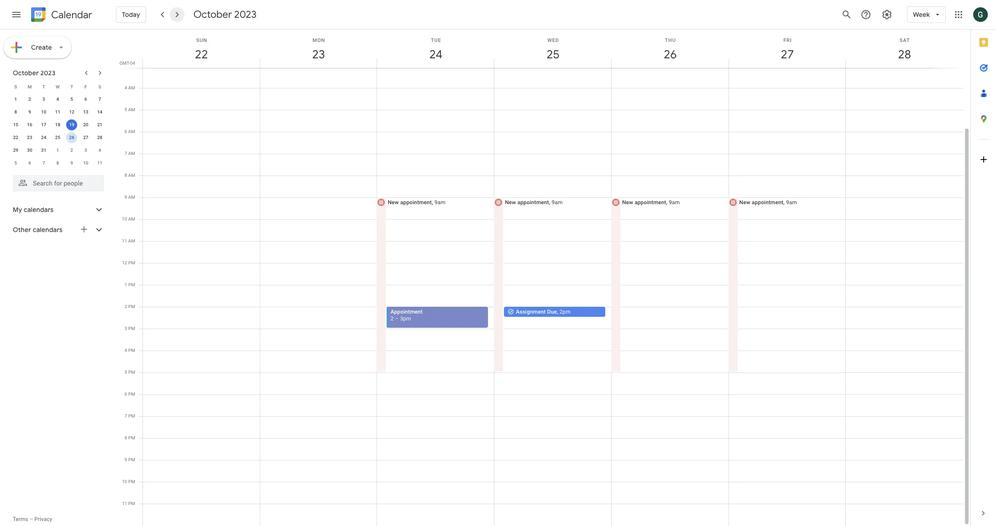 Task type: locate. For each thing, give the bounding box(es) containing it.
9am
[[435, 200, 446, 206], [552, 200, 563, 206], [669, 200, 680, 206], [786, 200, 797, 206]]

3
[[124, 63, 127, 68], [42, 97, 45, 102], [84, 148, 87, 153], [125, 326, 127, 331]]

t left f
[[70, 84, 73, 89]]

12 pm from the top
[[128, 502, 135, 507]]

0 horizontal spatial 23
[[27, 135, 32, 140]]

am for 6 am
[[128, 129, 135, 134]]

am up 9 am on the left of the page
[[128, 173, 135, 178]]

8 down november 1 element
[[56, 161, 59, 166]]

1 vertical spatial calendars
[[33, 226, 63, 234]]

27 down 20 element
[[83, 135, 88, 140]]

25
[[546, 47, 559, 62], [55, 135, 60, 140]]

calendars up other calendars
[[24, 206, 54, 214]]

fri
[[784, 37, 792, 43]]

–
[[395, 316, 399, 322], [30, 517, 33, 523]]

11 down 10 pm
[[122, 502, 127, 507]]

6 cell from the left
[[728, 0, 846, 527]]

1
[[14, 97, 17, 102], [56, 148, 59, 153], [125, 283, 127, 288]]

26 down 19, today element
[[69, 135, 74, 140]]

9 pm from the top
[[128, 436, 135, 441]]

october 2023 up sun
[[193, 8, 257, 21]]

0 vertical spatial 27
[[780, 47, 794, 62]]

25 down the 18 'element'
[[55, 135, 60, 140]]

0 horizontal spatial 12
[[69, 110, 74, 115]]

row containing 1
[[9, 93, 107, 106]]

am up 6 am
[[128, 107, 135, 112]]

pm down 4 pm
[[128, 370, 135, 375]]

1 horizontal spatial 24
[[429, 47, 442, 62]]

2 am from the top
[[128, 85, 135, 90]]

8 up 9 am on the left of the page
[[124, 173, 127, 178]]

0 vertical spatial 24
[[429, 47, 442, 62]]

m
[[28, 84, 32, 89]]

1 horizontal spatial 2023
[[234, 8, 257, 21]]

pm down 9 pm
[[128, 480, 135, 485]]

am up '4 am'
[[128, 63, 135, 68]]

other calendars button
[[2, 223, 113, 237]]

Search for people text field
[[18, 175, 99, 192]]

0 horizontal spatial 25
[[55, 135, 60, 140]]

pm up 7 pm
[[128, 392, 135, 397]]

1 vertical spatial –
[[30, 517, 33, 523]]

3 for november 3 element
[[84, 148, 87, 153]]

24 element
[[38, 132, 49, 143]]

10 up 17
[[41, 110, 46, 115]]

9 for november 9 element
[[70, 161, 73, 166]]

am down 9 am on the left of the page
[[128, 217, 135, 222]]

row containing 29
[[9, 144, 107, 157]]

1 horizontal spatial 12
[[122, 261, 127, 266]]

t
[[42, 84, 45, 89], [70, 84, 73, 89]]

0 horizontal spatial 26
[[69, 135, 74, 140]]

26 element
[[66, 132, 77, 143]]

cell
[[143, 0, 260, 527], [260, 0, 377, 527], [376, 0, 495, 527], [494, 0, 612, 527], [611, 0, 729, 527], [728, 0, 846, 527], [846, 0, 963, 527]]

week
[[913, 11, 930, 19]]

7 pm
[[125, 414, 135, 419]]

8
[[14, 110, 17, 115], [56, 161, 59, 166], [124, 173, 127, 178], [125, 436, 127, 441]]

mon
[[313, 37, 325, 43]]

25 inside october 2023 grid
[[55, 135, 60, 140]]

8 pm from the top
[[128, 414, 135, 419]]

0 horizontal spatial 24
[[41, 135, 46, 140]]

pm for 10 pm
[[128, 480, 135, 485]]

10 down november 3 element
[[83, 161, 88, 166]]

0 horizontal spatial 27
[[83, 135, 88, 140]]

– left 3pm
[[395, 316, 399, 322]]

1 horizontal spatial 22
[[194, 47, 207, 62]]

22 inside column header
[[194, 47, 207, 62]]

tue 24
[[429, 37, 442, 62]]

9 up 10 am
[[124, 195, 127, 200]]

0 horizontal spatial t
[[42, 84, 45, 89]]

october up m
[[13, 69, 39, 77]]

3 pm from the top
[[128, 305, 135, 310]]

am for 9 am
[[128, 195, 135, 200]]

november 6 element
[[24, 158, 35, 169]]

7 cell from the left
[[846, 0, 963, 527]]

appointment 2 – 3pm
[[391, 309, 423, 322]]

8 down 7 pm
[[125, 436, 127, 441]]

6
[[84, 97, 87, 102], [124, 129, 127, 134], [28, 161, 31, 166], [125, 392, 127, 397]]

5 pm from the top
[[128, 348, 135, 353]]

11 down 10 am
[[122, 239, 127, 244]]

pm up 8 pm
[[128, 414, 135, 419]]

october 2023 up m
[[13, 69, 55, 77]]

3 up 4 pm
[[125, 326, 127, 331]]

1 vertical spatial october 2023
[[13, 69, 55, 77]]

10
[[41, 110, 46, 115], [83, 161, 88, 166], [122, 217, 127, 222], [122, 480, 127, 485]]

terms link
[[13, 517, 28, 523]]

23 link
[[308, 44, 329, 65]]

new
[[388, 200, 399, 206], [505, 200, 516, 206], [622, 200, 633, 206], [740, 200, 751, 206]]

20 element
[[80, 120, 91, 131]]

3 down "27" element
[[84, 148, 87, 153]]

pm up 4 pm
[[128, 326, 135, 331]]

9 pm
[[125, 458, 135, 463]]

am up the 7 am at the left top
[[128, 129, 135, 134]]

8 for 8 pm
[[125, 436, 127, 441]]

0 horizontal spatial 2023
[[40, 69, 55, 77]]

pm for 4 pm
[[128, 348, 135, 353]]

1 vertical spatial 28
[[97, 135, 102, 140]]

wed 25
[[546, 37, 559, 62]]

11 for 11 am
[[122, 239, 127, 244]]

22
[[194, 47, 207, 62], [13, 135, 18, 140]]

2 pm from the top
[[128, 283, 135, 288]]

28
[[898, 47, 911, 62], [97, 135, 102, 140]]

7 down 6 am
[[124, 151, 127, 156]]

25 element
[[52, 132, 63, 143]]

calendars down my calendars dropdown button
[[33, 226, 63, 234]]

25 link
[[543, 44, 564, 65]]

10 element
[[38, 107, 49, 118]]

1 cell from the left
[[143, 0, 260, 527]]

4 new from the left
[[740, 200, 751, 206]]

25 inside wed 25
[[546, 47, 559, 62]]

0 horizontal spatial october 2023
[[13, 69, 55, 77]]

1 pm from the top
[[128, 261, 135, 266]]

1 horizontal spatial 27
[[780, 47, 794, 62]]

0 vertical spatial 25
[[546, 47, 559, 62]]

19, today element
[[66, 120, 77, 131]]

31
[[41, 148, 46, 153]]

october up sun
[[193, 8, 232, 21]]

assignment due , 2pm
[[516, 309, 571, 316]]

5
[[70, 97, 73, 102], [124, 107, 127, 112], [14, 161, 17, 166], [125, 370, 127, 375]]

1 for 1 pm
[[125, 283, 127, 288]]

7 am from the top
[[128, 195, 135, 200]]

1 down 25 element
[[56, 148, 59, 153]]

28 inside column header
[[898, 47, 911, 62]]

1 up 15 at top left
[[14, 97, 17, 102]]

4 appointment from the left
[[752, 200, 784, 206]]

8 am from the top
[[128, 217, 135, 222]]

am up 12 pm
[[128, 239, 135, 244]]

7 for 7 pm
[[125, 414, 127, 419]]

2 appointment from the left
[[518, 200, 549, 206]]

2023
[[234, 8, 257, 21], [40, 69, 55, 77]]

1 vertical spatial 25
[[55, 135, 60, 140]]

3 am from the top
[[128, 107, 135, 112]]

s left m
[[14, 84, 17, 89]]

5 am from the top
[[128, 151, 135, 156]]

1 down 12 pm
[[125, 283, 127, 288]]

12 up 19
[[69, 110, 74, 115]]

am down 8 am
[[128, 195, 135, 200]]

24 inside 'column header'
[[429, 47, 442, 62]]

5 cell from the left
[[611, 0, 729, 527]]

calendar heading
[[49, 8, 92, 21]]

calendars for my calendars
[[24, 206, 54, 214]]

26 link
[[660, 44, 681, 65]]

None search field
[[0, 172, 113, 192]]

6 pm
[[125, 392, 135, 397]]

1 am from the top
[[128, 63, 135, 68]]

row containing 5
[[9, 157, 107, 170]]

9 up 10 pm
[[125, 458, 127, 463]]

2 vertical spatial 1
[[125, 283, 127, 288]]

2pm
[[560, 309, 571, 316]]

calendars for other calendars
[[33, 226, 63, 234]]

row containing 8
[[9, 106, 107, 119]]

7 up 8 pm
[[125, 414, 127, 419]]

7
[[99, 97, 101, 102], [124, 151, 127, 156], [42, 161, 45, 166], [125, 414, 127, 419]]

3 new from the left
[[622, 200, 633, 206]]

1 horizontal spatial 28
[[898, 47, 911, 62]]

26
[[663, 47, 676, 62], [69, 135, 74, 140]]

10 up 11 pm
[[122, 480, 127, 485]]

am for 5 am
[[128, 107, 135, 112]]

0 horizontal spatial 22
[[13, 135, 18, 140]]

pm down 8 pm
[[128, 458, 135, 463]]

3 for 3 am
[[124, 63, 127, 68]]

grid
[[117, 0, 971, 527]]

tab list
[[971, 30, 996, 501]]

am for 10 am
[[128, 217, 135, 222]]

12 for 12
[[69, 110, 74, 115]]

23 column header
[[260, 30, 377, 68]]

11 down november 4 element
[[97, 161, 102, 166]]

am up 5 am
[[128, 85, 135, 90]]

1 vertical spatial 1
[[56, 148, 59, 153]]

1 vertical spatial 12
[[122, 261, 127, 266]]

27
[[780, 47, 794, 62], [83, 135, 88, 140]]

24 down 'tue' on the top of the page
[[429, 47, 442, 62]]

0 vertical spatial october
[[193, 8, 232, 21]]

4 down 28 element
[[99, 148, 101, 153]]

1 horizontal spatial 23
[[312, 47, 325, 62]]

– inside appointment 2 – 3pm
[[395, 316, 399, 322]]

23 down mon
[[312, 47, 325, 62]]

6 up the 7 am at the left top
[[124, 129, 127, 134]]

2 9am from the left
[[552, 200, 563, 206]]

23
[[312, 47, 325, 62], [27, 135, 32, 140]]

24 down 17 element
[[41, 135, 46, 140]]

24 link
[[425, 44, 446, 65]]

pm
[[128, 261, 135, 266], [128, 283, 135, 288], [128, 305, 135, 310], [128, 326, 135, 331], [128, 348, 135, 353], [128, 370, 135, 375], [128, 392, 135, 397], [128, 414, 135, 419], [128, 436, 135, 441], [128, 458, 135, 463], [128, 480, 135, 485], [128, 502, 135, 507]]

11 pm from the top
[[128, 480, 135, 485]]

2 new appointment , 9am from the left
[[505, 200, 563, 206]]

5 down '4 am'
[[124, 107, 127, 112]]

pm for 1 pm
[[128, 283, 135, 288]]

26 inside cell
[[69, 135, 74, 140]]

4 pm from the top
[[128, 326, 135, 331]]

0 vertical spatial 12
[[69, 110, 74, 115]]

3 for 3 pm
[[125, 326, 127, 331]]

pm down 10 pm
[[128, 502, 135, 507]]

4 pm
[[125, 348, 135, 353]]

25 down the wed
[[546, 47, 559, 62]]

4 am from the top
[[128, 129, 135, 134]]

row
[[139, 0, 963, 527], [9, 80, 107, 93], [9, 93, 107, 106], [9, 106, 107, 119], [9, 119, 107, 132], [9, 132, 107, 144], [9, 144, 107, 157], [9, 157, 107, 170]]

0 vertical spatial 23
[[312, 47, 325, 62]]

1 vertical spatial 24
[[41, 135, 46, 140]]

november 7 element
[[38, 158, 49, 169]]

2 horizontal spatial 1
[[125, 283, 127, 288]]

1 horizontal spatial s
[[98, 84, 101, 89]]

– right terms on the bottom left
[[30, 517, 33, 523]]

thu
[[665, 37, 676, 43]]

04
[[130, 61, 135, 66]]

6 for 6 am
[[124, 129, 127, 134]]

0 vertical spatial 1
[[14, 97, 17, 102]]

2 cell from the left
[[260, 0, 377, 527]]

3 left 04
[[124, 63, 127, 68]]

0 vertical spatial –
[[395, 316, 399, 322]]

0 vertical spatial 22
[[194, 47, 207, 62]]

29
[[13, 148, 18, 153]]

1 horizontal spatial october
[[193, 8, 232, 21]]

1 vertical spatial 26
[[69, 135, 74, 140]]

5 down 4 pm
[[125, 370, 127, 375]]

22 column header
[[142, 30, 260, 68]]

am up 8 am
[[128, 151, 135, 156]]

2 t from the left
[[70, 84, 73, 89]]

8 for 8 am
[[124, 173, 127, 178]]

4
[[124, 85, 127, 90], [56, 97, 59, 102], [99, 148, 101, 153], [125, 348, 127, 353]]

calendars
[[24, 206, 54, 214], [33, 226, 63, 234]]

8 pm
[[125, 436, 135, 441]]

0 vertical spatial 2023
[[234, 8, 257, 21]]

3 up 10 element
[[42, 97, 45, 102]]

6 for 6 pm
[[125, 392, 127, 397]]

6 down the 30 element at the left top
[[28, 161, 31, 166]]

sat 28
[[898, 37, 911, 62]]

grid containing 22
[[117, 0, 971, 527]]

6 down f
[[84, 97, 87, 102]]

15 element
[[10, 120, 21, 131]]

1 vertical spatial october
[[13, 69, 39, 77]]

12 inside grid
[[122, 261, 127, 266]]

6 down '5 pm'
[[125, 392, 127, 397]]

4 9am from the left
[[786, 200, 797, 206]]

pm for 3 pm
[[128, 326, 135, 331]]

week button
[[907, 4, 946, 26]]

pm for 5 pm
[[128, 370, 135, 375]]

4 new appointment , 9am from the left
[[740, 200, 797, 206]]

12 inside 12 element
[[69, 110, 74, 115]]

2 pm
[[125, 305, 135, 310]]

27 down fri
[[780, 47, 794, 62]]

11
[[55, 110, 60, 115], [97, 161, 102, 166], [122, 239, 127, 244], [122, 502, 127, 507]]

4 up '5 pm'
[[125, 348, 127, 353]]

9 down november 2 element
[[70, 161, 73, 166]]

1 horizontal spatial t
[[70, 84, 73, 89]]

row containing 22
[[9, 132, 107, 144]]

26 cell
[[65, 132, 79, 144]]

s right f
[[98, 84, 101, 89]]

26 down thu
[[663, 47, 676, 62]]

1 horizontal spatial 25
[[546, 47, 559, 62]]

4 cell from the left
[[494, 0, 612, 527]]

2 left 3pm
[[391, 316, 394, 322]]

1 vertical spatial 22
[[13, 135, 18, 140]]

14
[[97, 110, 102, 115]]

12 for 12 pm
[[122, 261, 127, 266]]

22 down sun
[[194, 47, 207, 62]]

0 vertical spatial 28
[[898, 47, 911, 62]]

calendar
[[51, 8, 92, 21]]

10 up 11 am
[[122, 217, 127, 222]]

today button
[[116, 4, 146, 26]]

terms
[[13, 517, 28, 523]]

sun 22
[[194, 37, 207, 62]]

9
[[28, 110, 31, 115], [70, 161, 73, 166], [124, 195, 127, 200], [125, 458, 127, 463]]

28 element
[[94, 132, 105, 143]]

pm for 11 pm
[[128, 502, 135, 507]]

pm up '5 pm'
[[128, 348, 135, 353]]

row containing 15
[[9, 119, 107, 132]]

6 am from the top
[[128, 173, 135, 178]]

27 inside row
[[83, 135, 88, 140]]

6 pm from the top
[[128, 370, 135, 375]]

7 pm from the top
[[128, 392, 135, 397]]

7 down '31' element
[[42, 161, 45, 166]]

23 element
[[24, 132, 35, 143]]

pm up 2 pm on the left of page
[[128, 283, 135, 288]]

tue
[[431, 37, 441, 43]]

am
[[128, 63, 135, 68], [128, 85, 135, 90], [128, 107, 135, 112], [128, 129, 135, 134], [128, 151, 135, 156], [128, 173, 135, 178], [128, 195, 135, 200], [128, 217, 135, 222], [128, 239, 135, 244]]

1 inside grid
[[125, 283, 127, 288]]

1 horizontal spatial –
[[395, 316, 399, 322]]

pm up '3 pm'
[[128, 305, 135, 310]]

11 for 11 element
[[55, 110, 60, 115]]

f
[[85, 84, 87, 89]]

28 down 21 element
[[97, 135, 102, 140]]

1 vertical spatial 23
[[27, 135, 32, 140]]

pm for 6 pm
[[128, 392, 135, 397]]

23 down 16 element
[[27, 135, 32, 140]]

22 down the 15 element
[[13, 135, 18, 140]]

1 horizontal spatial 26
[[663, 47, 676, 62]]

12 down 11 am
[[122, 261, 127, 266]]

9 am from the top
[[128, 239, 135, 244]]

gmt-04
[[120, 61, 135, 66]]

sun
[[196, 37, 207, 43]]

5 down 29 element
[[14, 161, 17, 166]]

pm up 9 pm
[[128, 436, 135, 441]]

3 appointment from the left
[[635, 200, 666, 206]]

20
[[83, 122, 88, 127]]

10 for 10 element
[[41, 110, 46, 115]]

11 element
[[52, 107, 63, 118]]

new appointment , 9am
[[388, 200, 446, 206], [505, 200, 563, 206], [622, 200, 680, 206], [740, 200, 797, 206]]

28 down 'sat'
[[898, 47, 911, 62]]

27 link
[[777, 44, 798, 65]]

t left w on the top left of page
[[42, 84, 45, 89]]

0 vertical spatial 26
[[663, 47, 676, 62]]

0 horizontal spatial –
[[30, 517, 33, 523]]

privacy link
[[34, 517, 52, 523]]

0 horizontal spatial 28
[[97, 135, 102, 140]]

21 element
[[94, 120, 105, 131]]

0 horizontal spatial s
[[14, 84, 17, 89]]

calendar element
[[29, 5, 92, 26]]

row group
[[9, 93, 107, 170]]

11 up 18
[[55, 110, 60, 115]]

,
[[432, 200, 433, 206], [549, 200, 550, 206], [666, 200, 668, 206], [784, 200, 785, 206], [557, 309, 558, 316]]

0 vertical spatial calendars
[[24, 206, 54, 214]]

5 up 12 element
[[70, 97, 73, 102]]

4 down 3 am
[[124, 85, 127, 90]]

2 inside appointment 2 – 3pm
[[391, 316, 394, 322]]

1 horizontal spatial 1
[[56, 148, 59, 153]]

23 inside "element"
[[27, 135, 32, 140]]

1 vertical spatial 27
[[83, 135, 88, 140]]

10 pm from the top
[[128, 458, 135, 463]]

pm up 1 pm
[[128, 261, 135, 266]]

1 horizontal spatial october 2023
[[193, 8, 257, 21]]



Task type: vqa. For each thing, say whether or not it's contained in the screenshot.


Task type: describe. For each thing, give the bounding box(es) containing it.
31 element
[[38, 145, 49, 156]]

november 4 element
[[94, 145, 105, 156]]

11 for 11 pm
[[122, 502, 127, 507]]

7 for november 7 element
[[42, 161, 45, 166]]

am for 8 am
[[128, 173, 135, 178]]

november 3 element
[[80, 145, 91, 156]]

23 inside mon 23
[[312, 47, 325, 62]]

other
[[13, 226, 31, 234]]

today
[[122, 11, 140, 19]]

8 am
[[124, 173, 135, 178]]

fri 27
[[780, 37, 794, 62]]

1 pm
[[125, 283, 135, 288]]

5 pm
[[125, 370, 135, 375]]

9 for 9 pm
[[125, 458, 127, 463]]

27 inside column header
[[780, 47, 794, 62]]

pm for 7 pm
[[128, 414, 135, 419]]

13
[[83, 110, 88, 115]]

3pm
[[400, 316, 411, 322]]

other calendars
[[13, 226, 63, 234]]

november 10 element
[[80, 158, 91, 169]]

9 for 9 am
[[124, 195, 127, 200]]

4 for 4 pm
[[125, 348, 127, 353]]

5 for 5 pm
[[125, 370, 127, 375]]

thu 26
[[663, 37, 676, 62]]

11 pm
[[122, 502, 135, 507]]

3 new appointment , 9am from the left
[[622, 200, 680, 206]]

10 for the november 10 element in the left top of the page
[[83, 161, 88, 166]]

create button
[[4, 37, 71, 58]]

24 column header
[[377, 30, 495, 68]]

4 am
[[124, 85, 135, 90]]

30 element
[[24, 145, 35, 156]]

5 for 5 am
[[124, 107, 127, 112]]

10 for 10 pm
[[122, 480, 127, 485]]

5 am
[[124, 107, 135, 112]]

assignment
[[516, 309, 546, 316]]

28 link
[[894, 44, 915, 65]]

10 am
[[122, 217, 135, 222]]

create
[[31, 43, 52, 52]]

7 for 7 am
[[124, 151, 127, 156]]

appointment
[[391, 309, 423, 316]]

28 column header
[[846, 30, 963, 68]]

1 for november 1 element
[[56, 148, 59, 153]]

3 pm
[[125, 326, 135, 331]]

2 down 26 element
[[70, 148, 73, 153]]

1 new from the left
[[388, 200, 399, 206]]

sat
[[900, 37, 910, 43]]

wed
[[548, 37, 559, 43]]

pm for 8 pm
[[128, 436, 135, 441]]

november 1 element
[[52, 145, 63, 156]]

november 9 element
[[66, 158, 77, 169]]

terms – privacy
[[13, 517, 52, 523]]

8 up 15 at top left
[[14, 110, 17, 115]]

november 11 element
[[94, 158, 105, 169]]

mon 23
[[312, 37, 325, 62]]

8 for 'november 8' element
[[56, 161, 59, 166]]

row group containing 1
[[9, 93, 107, 170]]

my
[[13, 206, 22, 214]]

2 s from the left
[[98, 84, 101, 89]]

15
[[13, 122, 18, 127]]

16 element
[[24, 120, 35, 131]]

5 for november 5 element
[[14, 161, 17, 166]]

9 up 16
[[28, 110, 31, 115]]

22 inside october 2023 grid
[[13, 135, 18, 140]]

pm for 2 pm
[[128, 305, 135, 310]]

22 link
[[191, 44, 212, 65]]

1 t from the left
[[42, 84, 45, 89]]

due
[[547, 309, 557, 316]]

w
[[56, 84, 60, 89]]

16
[[27, 122, 32, 127]]

12 pm
[[122, 261, 135, 266]]

19 cell
[[65, 119, 79, 132]]

0 horizontal spatial 1
[[14, 97, 17, 102]]

1 appointment from the left
[[400, 200, 432, 206]]

12 element
[[66, 107, 77, 118]]

17
[[41, 122, 46, 127]]

13 element
[[80, 107, 91, 118]]

2 down m
[[28, 97, 31, 102]]

1 s from the left
[[14, 84, 17, 89]]

29 element
[[10, 145, 21, 156]]

7 up 14 on the left of the page
[[99, 97, 101, 102]]

7 am
[[124, 151, 135, 156]]

1 new appointment , 9am from the left
[[388, 200, 446, 206]]

24 inside october 2023 grid
[[41, 135, 46, 140]]

0 horizontal spatial october
[[13, 69, 39, 77]]

4 down w on the top left of page
[[56, 97, 59, 102]]

november 5 element
[[10, 158, 21, 169]]

10 pm
[[122, 480, 135, 485]]

14 element
[[94, 107, 105, 118]]

row containing new appointment
[[139, 0, 963, 527]]

main drawer image
[[11, 9, 22, 20]]

1 vertical spatial 2023
[[40, 69, 55, 77]]

row containing s
[[9, 80, 107, 93]]

18 element
[[52, 120, 63, 131]]

am for 7 am
[[128, 151, 135, 156]]

my calendars
[[13, 206, 54, 214]]

am for 3 am
[[128, 63, 135, 68]]

10 for 10 am
[[122, 217, 127, 222]]

30
[[27, 148, 32, 153]]

add other calendars image
[[79, 225, 89, 234]]

2 up '3 pm'
[[125, 305, 127, 310]]

6 am
[[124, 129, 135, 134]]

25 column header
[[494, 30, 612, 68]]

27 column header
[[729, 30, 846, 68]]

1 9am from the left
[[435, 200, 446, 206]]

privacy
[[34, 517, 52, 523]]

settings menu image
[[882, 9, 893, 20]]

17 element
[[38, 120, 49, 131]]

november 8 element
[[52, 158, 63, 169]]

4 for november 4 element
[[99, 148, 101, 153]]

am for 4 am
[[128, 85, 135, 90]]

november 2 element
[[66, 145, 77, 156]]

october 2023 grid
[[9, 80, 107, 170]]

3 9am from the left
[[669, 200, 680, 206]]

my calendars button
[[2, 203, 113, 217]]

4 for 4 am
[[124, 85, 127, 90]]

19
[[69, 122, 74, 127]]

9 am
[[124, 195, 135, 200]]

11 am
[[122, 239, 135, 244]]

26 inside column header
[[663, 47, 676, 62]]

18
[[55, 122, 60, 127]]

6 for november 6 element at top
[[28, 161, 31, 166]]

pm for 12 pm
[[128, 261, 135, 266]]

27 element
[[80, 132, 91, 143]]

0 vertical spatial october 2023
[[193, 8, 257, 21]]

3 am
[[124, 63, 135, 68]]

am for 11 am
[[128, 239, 135, 244]]

28 inside row
[[97, 135, 102, 140]]

pm for 9 pm
[[128, 458, 135, 463]]

21
[[97, 122, 102, 127]]

2 new from the left
[[505, 200, 516, 206]]

11 for november 11 element
[[97, 161, 102, 166]]

3 cell from the left
[[376, 0, 495, 527]]

gmt-
[[120, 61, 130, 66]]

26 column header
[[611, 30, 729, 68]]

22 element
[[10, 132, 21, 143]]



